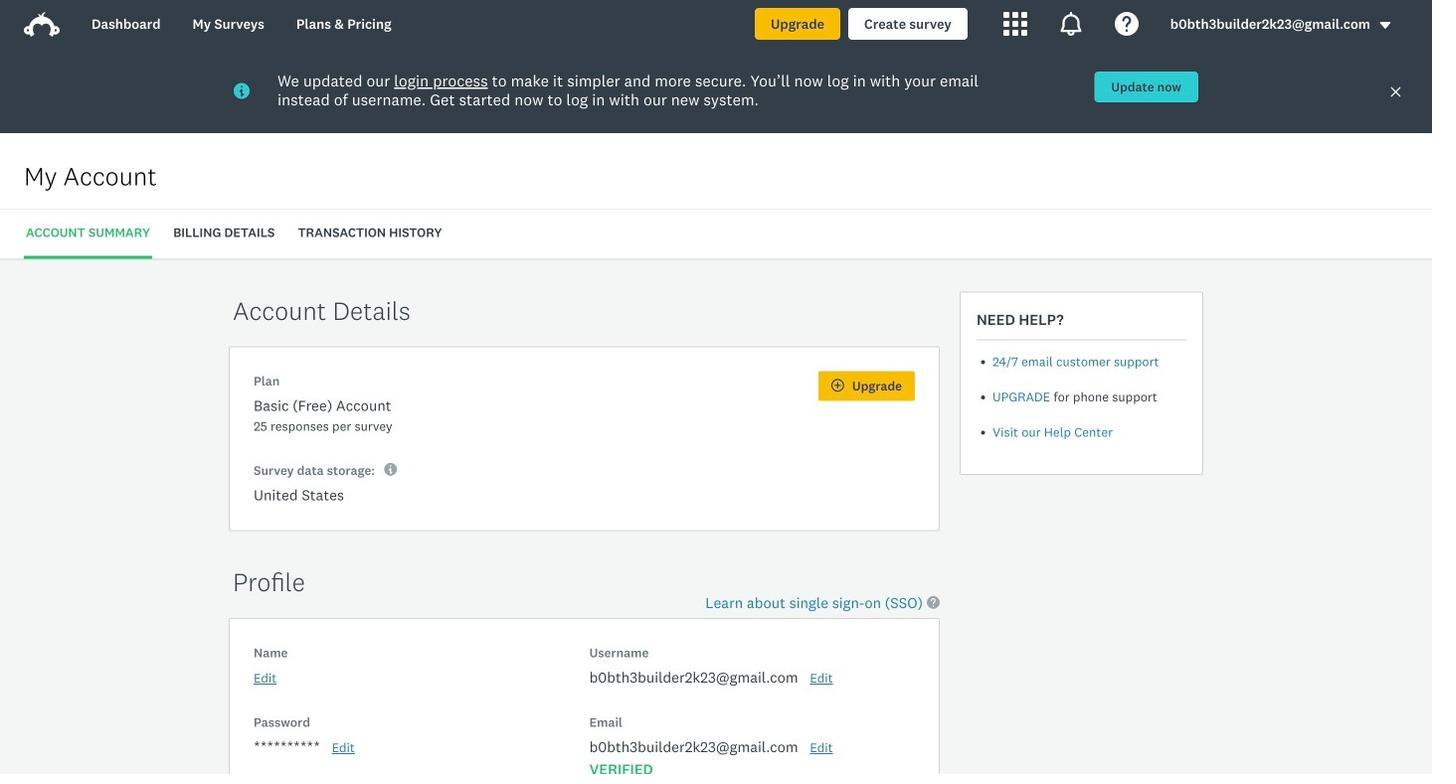 Task type: describe. For each thing, give the bounding box(es) containing it.
x image
[[1390, 86, 1403, 98]]

surveymonkey logo image
[[24, 12, 60, 37]]

2 products icon image from the left
[[1059, 12, 1083, 36]]



Task type: vqa. For each thing, say whether or not it's contained in the screenshot.
Language Dropdown ICON
no



Task type: locate. For each thing, give the bounding box(es) containing it.
1 horizontal spatial products icon image
[[1059, 12, 1083, 36]]

products icon image
[[1004, 12, 1027, 36], [1059, 12, 1083, 36]]

1 products icon image from the left
[[1004, 12, 1027, 36]]

help icon image
[[1115, 12, 1139, 36]]

dropdown arrow image
[[1379, 18, 1393, 32]]

0 horizontal spatial products icon image
[[1004, 12, 1027, 36]]



